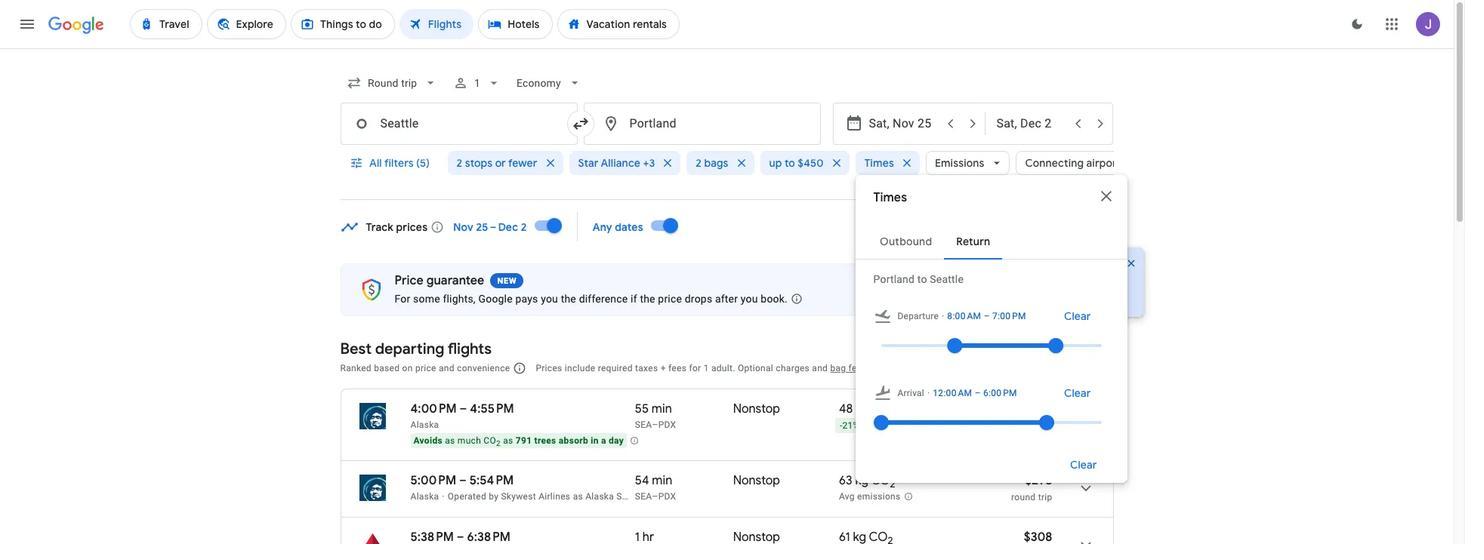 Task type: describe. For each thing, give the bounding box(es) containing it.
leaves seattle-tacoma international airport at 4:00 pm on saturday, november 25 and arrives at portland international airport at 4:55 pm on saturday, november 25. element
[[411, 402, 514, 417]]

flights
[[448, 340, 492, 359]]

Departure time: 4:00 PM. text field
[[411, 402, 457, 417]]

alaska down departure time: 5:00 pm. text box
[[411, 492, 439, 502]]

avoids
[[414, 436, 443, 447]]

absorb
[[559, 436, 589, 447]]

for some flights, google pays you the difference if the price drops after you book.
[[395, 293, 788, 305]]

find the best price region
[[340, 207, 1160, 317]]

leaves seattle-tacoma international airport at 5:00 pm on saturday, november 25 and arrives at portland international airport at 5:54 pm on saturday, november 25. element
[[411, 474, 514, 489]]

best departing flights main content
[[340, 207, 1160, 545]]

4:00 pm – 4:55 pm alaska
[[411, 402, 514, 431]]

avoids as much co2 as 791 trees absorb in a day. learn more about this calculation. image
[[630, 437, 639, 446]]

+
[[661, 363, 666, 374]]

7:00 pm
[[993, 311, 1027, 322]]

passenger assistance button
[[917, 363, 1010, 374]]

charges
[[776, 363, 810, 374]]

nonstop for 48
[[734, 402, 781, 417]]

– for 6:00 pm
[[975, 388, 981, 399]]

$188
[[929, 274, 953, 286]]

1 inside popup button
[[474, 77, 480, 89]]

bag
[[831, 363, 847, 374]]

seattle
[[930, 274, 964, 286]]

adult.
[[712, 363, 736, 374]]

nov 24 – dec 2
[[903, 259, 1000, 286]]

optional charges and bag fees
[[738, 363, 867, 374]]

min for 55 min
[[652, 402, 672, 417]]

portland
[[874, 274, 915, 286]]

bag fees button
[[831, 363, 867, 374]]

all filters (5)
[[369, 156, 430, 170]]

– inside the 55 min sea – pdx
[[652, 420, 659, 431]]

2 vertical spatial clear
[[1071, 459, 1098, 472]]

2 inside 48 kg co 2
[[891, 407, 897, 420]]

54 min sea – pdx
[[635, 474, 677, 502]]

price guarantee
[[395, 274, 485, 289]]

flights,
[[443, 293, 476, 305]]

min for 54 min
[[652, 474, 673, 489]]

6:00 pm
[[984, 388, 1018, 399]]

main menu image
[[18, 15, 36, 33]]

flight details. leaves seattle-tacoma international airport at 5:38 pm on saturday, november 25 and arrives at portland international airport at 6:38 pm on saturday, november 25. image
[[1068, 527, 1104, 545]]

2 horizontal spatial as
[[573, 492, 583, 502]]

drops
[[685, 293, 713, 305]]

star alliance +3 button
[[569, 145, 681, 181]]

5:00 pm
[[411, 474, 457, 489]]

portland to seattle
[[874, 274, 964, 286]]

– inside 54 min sea – pdx
[[652, 492, 659, 502]]

convenience
[[457, 363, 510, 374]]

nov for 24 – dec
[[935, 259, 954, 271]]

leaves seattle-tacoma international airport at 5:38 pm on saturday, november 25 and arrives at portland international airport at 6:38 pm on saturday, november 25. element
[[411, 530, 511, 545]]

trip inside $298 round trip
[[1039, 493, 1053, 503]]

– for 7:00 pm
[[984, 311, 990, 322]]

much
[[458, 436, 481, 447]]

by
[[489, 492, 499, 502]]

to for up
[[785, 156, 796, 170]]

55
[[635, 402, 649, 417]]

clear for arrival
[[1065, 387, 1092, 400]]

nonstop flight. element for 63
[[734, 474, 781, 491]]

2 you from the left
[[741, 293, 758, 305]]

1 button
[[447, 65, 508, 101]]

clear button for arrival
[[1046, 382, 1110, 406]]

learn more about price guarantee image
[[779, 281, 815, 318]]

nov 25 – dec 2
[[454, 220, 527, 234]]

1 vertical spatial emissions
[[858, 492, 901, 503]]

1 trip from the top
[[1039, 421, 1053, 431]]

any
[[593, 220, 613, 234]]

alaska left 'skywest'
[[586, 492, 614, 502]]

2 stops or fewer
[[457, 156, 538, 170]]

close dialog image
[[1098, 187, 1116, 206]]

based
[[374, 363, 400, 374]]

some
[[413, 293, 440, 305]]

best
[[340, 340, 372, 359]]

2 inside the nov 24 – dec 2
[[903, 274, 910, 286]]

0 horizontal spatial as
[[445, 436, 455, 447]]

connecting airports button
[[1017, 145, 1153, 181]]

change
[[903, 293, 943, 307]]

Departure time: 5:38 PM. text field
[[411, 530, 454, 545]]

– for 5:54 pm
[[459, 474, 467, 489]]

round inside $298 round trip
[[1012, 493, 1036, 503]]

times button
[[856, 145, 920, 181]]

none search field containing times
[[340, 65, 1153, 484]]

1 you from the left
[[541, 293, 558, 305]]

2 stops or fewer button
[[448, 145, 563, 181]]

close image
[[1126, 258, 1138, 270]]

total duration 1 hr. element
[[635, 530, 734, 545]]

1 horizontal spatial price
[[658, 293, 682, 305]]

google
[[479, 293, 513, 305]]

include
[[565, 363, 596, 374]]

skywest
[[617, 492, 653, 502]]

2 left bags
[[696, 156, 702, 170]]

price
[[395, 274, 424, 289]]

trees
[[535, 436, 557, 447]]

$258
[[1026, 402, 1053, 417]]

star
[[578, 156, 599, 170]]

– for 4:55 pm
[[460, 402, 467, 417]]

times inside "popup button"
[[865, 156, 895, 170]]

connecting airports
[[1026, 156, 1127, 170]]

63
[[839, 474, 853, 489]]

21%
[[843, 421, 860, 432]]

round trip
[[1012, 421, 1053, 431]]

sea for 55
[[635, 420, 652, 431]]

24 – dec
[[957, 259, 1000, 271]]

day
[[609, 436, 624, 447]]

2 bags
[[696, 156, 729, 170]]

54
[[635, 474, 649, 489]]

prices
[[396, 220, 428, 234]]

track
[[366, 220, 394, 234]]

dates inside for $188 change dates
[[945, 293, 974, 307]]

48
[[839, 402, 853, 417]]

up to $450
[[770, 156, 824, 170]]

Return text field
[[997, 104, 1067, 144]]

Departure time: 5:00 PM. text field
[[411, 474, 457, 489]]

alaska inside 4:00 pm – 4:55 pm alaska
[[411, 420, 439, 431]]

learn more about tracked prices image
[[431, 220, 445, 234]]

1 inside best departing flights main content
[[704, 363, 709, 374]]

by:
[[1075, 361, 1090, 375]]

2 bags button
[[687, 145, 755, 181]]

for
[[395, 293, 411, 305]]

emissions
[[935, 156, 985, 170]]

to for portland
[[918, 274, 928, 286]]

filters
[[384, 156, 413, 170]]

791
[[516, 436, 532, 447]]

pdx for 54 min
[[659, 492, 677, 502]]

swap origin and destination. image
[[572, 115, 590, 133]]

total duration 55 min. element
[[635, 402, 734, 419]]

change dates button
[[903, 292, 1007, 308]]

5:54 pm
[[470, 474, 514, 489]]

ranked
[[340, 363, 372, 374]]

avg
[[839, 492, 855, 503]]



Task type: vqa. For each thing, say whether or not it's contained in the screenshot.
leftmost for
yes



Task type: locate. For each thing, give the bounding box(es) containing it.
2 fees from the left
[[849, 363, 867, 374]]

nonstop flight. element for 48
[[734, 402, 781, 419]]

2 left the 791
[[496, 440, 501, 448]]

avg emissions
[[839, 492, 901, 503]]

co up 'avg emissions'
[[872, 474, 891, 489]]

best departing flights
[[340, 340, 492, 359]]

clear
[[1065, 310, 1092, 323], [1065, 387, 1092, 400], [1071, 459, 1098, 472]]

as left 'much'
[[445, 436, 455, 447]]

1 fees from the left
[[669, 363, 687, 374]]

– inside 4:00 pm – 4:55 pm alaska
[[460, 402, 467, 417]]

0 vertical spatial price
[[658, 293, 682, 305]]

as right airlines on the left
[[573, 492, 583, 502]]

to
[[785, 156, 796, 170], [918, 274, 928, 286]]

you right after
[[741, 293, 758, 305]]

co inside 48 kg co 2
[[872, 402, 891, 417]]

2 up 'avg emissions'
[[891, 478, 896, 491]]

63 kg co 2
[[839, 474, 896, 491]]

4:55 pm
[[470, 402, 514, 417]]

nonstop flight. element
[[734, 402, 781, 419], [734, 474, 781, 491], [734, 530, 781, 545]]

0 vertical spatial 1
[[474, 77, 480, 89]]

prices
[[536, 363, 563, 374]]

price
[[658, 293, 682, 305], [415, 363, 437, 374]]

nov up seattle
[[935, 259, 954, 271]]

for down travel
[[912, 274, 926, 286]]

0 vertical spatial nov
[[454, 220, 474, 234]]

to inside popup button
[[785, 156, 796, 170]]

as left the 791
[[503, 436, 513, 447]]

1 vertical spatial for
[[689, 363, 702, 374]]

book.
[[761, 293, 788, 305]]

to down travel
[[918, 274, 928, 286]]

all
[[369, 156, 382, 170]]

$298 round trip
[[1012, 474, 1053, 503]]

0 vertical spatial sea
[[635, 420, 652, 431]]

308 US dollars text field
[[1024, 530, 1053, 545]]

8:00 am – 7:00 pm
[[948, 311, 1027, 322]]

nov right learn more about tracked prices icon
[[454, 220, 474, 234]]

0 vertical spatial for
[[912, 274, 926, 286]]

pdx inside 54 min sea – pdx
[[659, 492, 677, 502]]

Departure text field
[[869, 104, 939, 144]]

co for 55 min
[[872, 402, 891, 417]]

pdx down total duration 54 min. element
[[659, 492, 677, 502]]

avoids as much co 2 as 791 trees absorb in a day
[[414, 436, 624, 448]]

1 the from the left
[[561, 293, 577, 305]]

12:00 am – 6:00 pm
[[933, 388, 1018, 399]]

2 vertical spatial nonstop flight. element
[[734, 530, 781, 545]]

2 and from the left
[[813, 363, 828, 374]]

1 horizontal spatial you
[[741, 293, 758, 305]]

the
[[561, 293, 577, 305], [640, 293, 656, 305]]

times
[[865, 156, 895, 170], [874, 190, 908, 206]]

price right on
[[415, 363, 437, 374]]

sort
[[1051, 361, 1072, 375]]

1 vertical spatial dates
[[945, 293, 974, 307]]

if
[[631, 293, 638, 305]]

$298
[[1026, 474, 1053, 489]]

fewer
[[509, 156, 538, 170]]

new
[[498, 277, 517, 286]]

1 horizontal spatial for
[[912, 274, 926, 286]]

price left drops
[[658, 293, 682, 305]]

Arrival time: 6:38 PM. text field
[[467, 530, 511, 545]]

emissions down 48 kg co 2 on the bottom right
[[863, 421, 906, 432]]

2 round from the top
[[1012, 493, 1036, 503]]

55 min sea – pdx
[[635, 402, 677, 431]]

2 trip from the top
[[1039, 493, 1053, 503]]

2 the from the left
[[640, 293, 656, 305]]

1
[[474, 77, 480, 89], [704, 363, 709, 374]]

passenger assistance
[[917, 363, 1010, 374]]

– left 4:55 pm text field
[[460, 402, 467, 417]]

kg right 48
[[856, 402, 870, 417]]

co
[[872, 402, 891, 417], [484, 436, 496, 447], [872, 474, 891, 489]]

0 vertical spatial clear
[[1065, 310, 1092, 323]]

1 vertical spatial trip
[[1039, 493, 1053, 503]]

0 vertical spatial kg
[[856, 402, 870, 417]]

1 vertical spatial round
[[1012, 493, 1036, 503]]

0 horizontal spatial for
[[689, 363, 702, 374]]

clear button down "round trip"
[[1052, 447, 1116, 484]]

sea inside the 55 min sea – pdx
[[635, 420, 652, 431]]

1 round from the top
[[1012, 421, 1036, 431]]

nov inside the nov 24 – dec 2
[[935, 259, 954, 271]]

2 left the stops
[[457, 156, 463, 170]]

dates
[[615, 220, 644, 234], [945, 293, 974, 307]]

1 horizontal spatial nov
[[935, 259, 954, 271]]

-
[[840, 421, 843, 432]]

1 horizontal spatial dates
[[945, 293, 974, 307]]

all filters (5) button
[[340, 145, 442, 181]]

after
[[716, 293, 738, 305]]

or
[[495, 156, 506, 170]]

2 right 25 – dec
[[521, 220, 527, 234]]

1 horizontal spatial 1
[[704, 363, 709, 374]]

1 sea from the top
[[635, 420, 652, 431]]

1 horizontal spatial to
[[918, 274, 928, 286]]

2 sea from the top
[[635, 492, 652, 502]]

3 nonstop flight. element from the top
[[734, 530, 781, 545]]

nov
[[454, 220, 474, 234], [935, 259, 954, 271]]

– left 7:00 pm
[[984, 311, 990, 322]]

fees right "+"
[[669, 363, 687, 374]]

None search field
[[340, 65, 1153, 484]]

learn more about ranking image
[[513, 362, 527, 376]]

0 horizontal spatial and
[[439, 363, 455, 374]]

1 vertical spatial clear
[[1065, 387, 1092, 400]]

min inside the 55 min sea – pdx
[[652, 402, 672, 417]]

0 horizontal spatial dates
[[615, 220, 644, 234]]

fees right "bag"
[[849, 363, 867, 374]]

for
[[912, 274, 926, 286], [689, 363, 702, 374]]

sea down 55
[[635, 420, 652, 431]]

+3
[[643, 156, 655, 170]]

– up operated
[[459, 474, 467, 489]]

optional
[[738, 363, 774, 374]]

–
[[984, 311, 990, 322], [975, 388, 981, 399], [460, 402, 467, 417], [652, 420, 659, 431], [459, 474, 467, 489], [652, 492, 659, 502]]

258 US dollars text field
[[1026, 402, 1053, 417]]

star alliance +3
[[578, 156, 655, 170]]

clear for departure
[[1065, 310, 1092, 323]]

0 vertical spatial times
[[865, 156, 895, 170]]

1 nonstop flight. element from the top
[[734, 402, 781, 419]]

1 vertical spatial min
[[652, 474, 673, 489]]

co right 'much'
[[484, 436, 496, 447]]

0 vertical spatial pdx
[[659, 420, 677, 431]]

sea inside 54 min sea – pdx
[[635, 492, 652, 502]]

1 vertical spatial times
[[874, 190, 908, 206]]

1 horizontal spatial and
[[813, 363, 828, 374]]

2 up -21% emissions
[[891, 407, 897, 420]]

1 horizontal spatial fees
[[849, 363, 867, 374]]

alaska up 'avoids'
[[411, 420, 439, 431]]

and
[[439, 363, 455, 374], [813, 363, 828, 374]]

taxes
[[636, 363, 658, 374]]

a
[[601, 436, 607, 447]]

for $188 change dates
[[903, 274, 974, 307]]

kg right 63
[[856, 474, 869, 489]]

2 vertical spatial clear button
[[1052, 447, 1116, 484]]

1 vertical spatial kg
[[856, 474, 869, 489]]

1 and from the left
[[439, 363, 455, 374]]

fees
[[669, 363, 687, 374], [849, 363, 867, 374]]

difference
[[579, 293, 628, 305]]

and left "bag"
[[813, 363, 828, 374]]

2 down travel
[[903, 274, 910, 286]]

assistance
[[965, 363, 1010, 374]]

stops
[[465, 156, 493, 170]]

0 horizontal spatial to
[[785, 156, 796, 170]]

change appearance image
[[1340, 6, 1376, 42]]

sea
[[635, 420, 652, 431], [635, 492, 652, 502]]

round down $298
[[1012, 493, 1036, 503]]

(5)
[[416, 156, 430, 170]]

0 vertical spatial trip
[[1039, 421, 1053, 431]]

0 horizontal spatial you
[[541, 293, 558, 305]]

0 vertical spatial to
[[785, 156, 796, 170]]

min right 54
[[652, 474, 673, 489]]

New feature text field
[[491, 274, 524, 289]]

clear button for departure
[[1046, 305, 1110, 329]]

emissions
[[863, 421, 906, 432], [858, 492, 901, 503]]

1 vertical spatial sea
[[635, 492, 652, 502]]

co inside 63 kg co 2
[[872, 474, 891, 489]]

min inside 54 min sea – pdx
[[652, 474, 673, 489]]

travel
[[903, 259, 935, 271]]

co up -21% emissions
[[872, 402, 891, 417]]

you right pays
[[541, 293, 558, 305]]

0 horizontal spatial price
[[415, 363, 437, 374]]

for inside for $188 change dates
[[912, 274, 926, 286]]

0 horizontal spatial the
[[561, 293, 577, 305]]

times down times "popup button" at the top
[[874, 190, 908, 206]]

flight details. leaves seattle-tacoma international airport at 5:00 pm on saturday, november 25 and arrives at portland international airport at 5:54 pm on saturday, november 25. image
[[1068, 471, 1104, 507]]

pdx down total duration 55 min. element
[[659, 420, 677, 431]]

Arrival time: 5:54 PM. text field
[[470, 474, 514, 489]]

– down total duration 54 min. element
[[652, 492, 659, 502]]

1 vertical spatial price
[[415, 363, 437, 374]]

– down total duration 55 min. element
[[652, 420, 659, 431]]

sort by: button
[[1045, 354, 1114, 382]]

1 vertical spatial nonstop
[[734, 474, 781, 489]]

0 horizontal spatial 1
[[474, 77, 480, 89]]

to right "up"
[[785, 156, 796, 170]]

kg for 63
[[856, 474, 869, 489]]

clear button up sort by: popup button
[[1046, 305, 1110, 329]]

dates right any
[[615, 220, 644, 234]]

clear button down by:
[[1046, 382, 1110, 406]]

None text field
[[340, 103, 578, 145], [584, 103, 821, 145], [340, 103, 578, 145], [584, 103, 821, 145]]

nonstop for 63
[[734, 474, 781, 489]]

alliance
[[601, 156, 641, 170]]

1 vertical spatial co
[[484, 436, 496, 447]]

operated
[[448, 492, 487, 502]]

1 vertical spatial 1
[[704, 363, 709, 374]]

2 inside 63 kg co 2
[[891, 478, 896, 491]]

0 horizontal spatial nov
[[454, 220, 474, 234]]

guarantee
[[427, 274, 485, 289]]

up
[[770, 156, 782, 170]]

the right if on the left bottom of the page
[[640, 293, 656, 305]]

0 vertical spatial clear button
[[1046, 305, 1110, 329]]

 image
[[928, 386, 930, 401]]

0 vertical spatial nonstop flight. element
[[734, 402, 781, 419]]

2 nonstop from the top
[[734, 474, 781, 489]]

total duration 54 min. element
[[635, 474, 734, 491]]

8:00 am
[[948, 311, 982, 322]]

passenger
[[917, 363, 962, 374]]

0 vertical spatial round
[[1012, 421, 1036, 431]]

1 pdx from the top
[[659, 420, 677, 431]]

0 vertical spatial co
[[872, 402, 891, 417]]

the left difference
[[561, 293, 577, 305]]

298 US dollars text field
[[1026, 474, 1053, 489]]

co for 54 min
[[872, 474, 891, 489]]

for left adult.
[[689, 363, 702, 374]]

1 vertical spatial nonstop flight. element
[[734, 474, 781, 491]]

sea down 54
[[635, 492, 652, 502]]

kg inside 48 kg co 2
[[856, 402, 870, 417]]

0 vertical spatial min
[[652, 402, 672, 417]]

dates up '8:00 am' in the right bottom of the page
[[945, 293, 974, 307]]

sea for 54
[[635, 492, 652, 502]]

you
[[541, 293, 558, 305], [741, 293, 758, 305]]

emissions button
[[926, 145, 1011, 181]]

loading results progress bar
[[0, 48, 1455, 51]]

1 vertical spatial nov
[[935, 259, 954, 271]]

2 nonstop flight. element from the top
[[734, 474, 781, 491]]

12:00 am
[[933, 388, 973, 399]]

1 nonstop from the top
[[734, 402, 781, 417]]

kg inside 63 kg co 2
[[856, 474, 869, 489]]

nov for 25 – dec
[[454, 220, 474, 234]]

and down "flights"
[[439, 363, 455, 374]]

prices include required taxes + fees for 1 adult.
[[536, 363, 736, 374]]

1 horizontal spatial the
[[640, 293, 656, 305]]

required
[[598, 363, 633, 374]]

pdx inside the 55 min sea – pdx
[[659, 420, 677, 431]]

ranked based on price and convenience
[[340, 363, 510, 374]]

departure
[[898, 311, 939, 322]]

1 vertical spatial pdx
[[659, 492, 677, 502]]

2 pdx from the top
[[659, 492, 677, 502]]

co inside avoids as much co 2 as 791 trees absorb in a day
[[484, 436, 496, 447]]

1 vertical spatial to
[[918, 274, 928, 286]]

0 vertical spatial emissions
[[863, 421, 906, 432]]

1 horizontal spatial as
[[503, 436, 513, 447]]

round down 258 us dollars text field
[[1012, 421, 1036, 431]]

min right 55
[[652, 402, 672, 417]]

departing
[[375, 340, 445, 359]]

Arrival time: 4:55 PM. text field
[[470, 402, 514, 417]]

trip down $298
[[1039, 493, 1053, 503]]

1 vertical spatial clear button
[[1046, 382, 1110, 406]]

emissions down 63 kg co 2 on the right
[[858, 492, 901, 503]]

2 inside avoids as much co 2 as 791 trees absorb in a day
[[496, 440, 501, 448]]

– left 6:00 pm
[[975, 388, 981, 399]]

0 horizontal spatial fees
[[669, 363, 687, 374]]

None field
[[340, 70, 444, 97], [511, 70, 588, 97], [340, 70, 444, 97], [511, 70, 588, 97]]

2 vertical spatial co
[[872, 474, 891, 489]]

trip down 258 us dollars text field
[[1039, 421, 1053, 431]]

times down departure "text field"
[[865, 156, 895, 170]]

arrival
[[898, 388, 925, 399]]

airports
[[1087, 156, 1127, 170]]

pays
[[516, 293, 538, 305]]

0 vertical spatial nonstop
[[734, 402, 781, 417]]

0 vertical spatial dates
[[615, 220, 644, 234]]

kg for 48
[[856, 402, 870, 417]]

bags
[[705, 156, 729, 170]]

pdx for 55 min
[[659, 420, 677, 431]]



